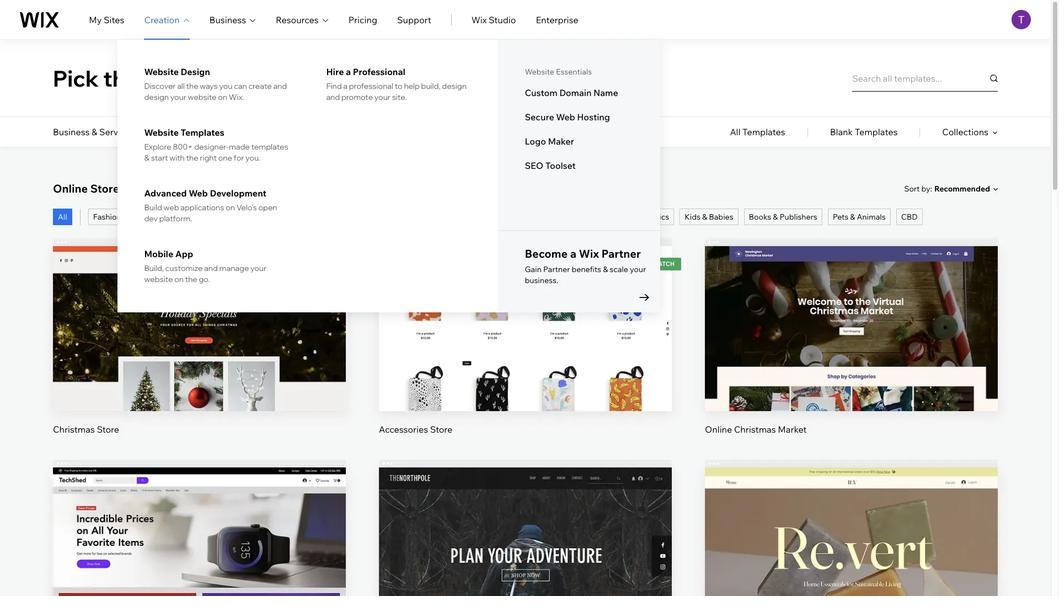 Task type: vqa. For each thing, say whether or not it's contained in the screenshot.
Edit associated with Edit button corresponding to Online Store website templates - Home Goods Store image
yes



Task type: describe. For each thing, give the bounding box(es) containing it.
design
[[181, 66, 210, 77]]

my
[[89, 14, 102, 25]]

secure web hosting link
[[525, 111, 634, 123]]

sites
[[104, 14, 124, 25]]

edit for online store website templates - home goods store image view popup button
[[843, 528, 860, 539]]

store for accessories store
[[430, 424, 453, 435]]

name
[[594, 87, 618, 98]]

become a  wix partner gain partner benefits & scale your business. →
[[525, 247, 651, 304]]

food & drinks
[[482, 212, 531, 222]]

all templates
[[730, 126, 786, 137]]

love
[[385, 64, 437, 92]]

animals
[[857, 212, 886, 222]]

pets & animals link
[[828, 209, 891, 225]]

resources button
[[276, 13, 329, 26]]

can
[[234, 81, 247, 91]]

store for christmas store
[[97, 424, 119, 435]]

go.
[[199, 274, 210, 284]]

online christmas market
[[705, 424, 807, 435]]

website templates link
[[144, 127, 290, 138]]

you
[[219, 81, 233, 91]]

jewelry
[[176, 212, 205, 222]]

electronics
[[630, 212, 669, 222]]

start
[[151, 153, 168, 163]]

logo maker link
[[525, 136, 634, 147]]

edit for view popup button related to online store website templates - backpack store "image"
[[517, 528, 534, 539]]

for
[[234, 153, 244, 163]]

to
[[395, 81, 403, 91]]

and inside website design discover all the ways you can create and design your website on wix.
[[273, 81, 287, 91]]

sort by:
[[905, 183, 933, 193]]

drinks
[[508, 212, 531, 222]]

on inside advanced web development build web applications on velo's open dev platform.
[[226, 203, 235, 212]]

discover
[[144, 81, 176, 91]]

pricing
[[349, 14, 377, 25]]

website for design
[[144, 66, 179, 77]]

food
[[482, 212, 500, 222]]

domain
[[560, 87, 592, 98]]

customize
[[165, 263, 203, 273]]

& for food
[[502, 212, 507, 222]]

and inside hire a professional find a professional to help build, design and promote your site.
[[326, 92, 340, 102]]

edit button for online store website templates - electronics store image at the left view popup button
[[173, 520, 226, 546]]

online store website templates - backpack store image
[[379, 467, 672, 596]]

sort
[[905, 183, 920, 193]]

web
[[164, 203, 179, 212]]

secure
[[525, 111, 554, 123]]

website for templates
[[144, 127, 179, 138]]

the left discover
[[103, 64, 139, 92]]

arts
[[272, 212, 287, 222]]

store for online store website templates
[[90, 182, 119, 195]]

0 vertical spatial wix
[[472, 14, 487, 25]]

arts & crafts link
[[267, 209, 322, 225]]

template
[[237, 64, 337, 92]]

right
[[200, 153, 217, 163]]

logo
[[525, 136, 546, 147]]

& for pets
[[851, 212, 856, 222]]

open
[[259, 203, 277, 212]]

cbd
[[902, 212, 918, 222]]

800+
[[173, 142, 193, 152]]

view button for online store website templates - backpack store "image"
[[499, 557, 552, 584]]

blank
[[830, 126, 853, 137]]

a for →
[[570, 247, 577, 260]]

all for all templates
[[730, 126, 741, 137]]

view for view popup button related to online store website templates - backpack store "image"
[[515, 565, 536, 576]]

hire
[[326, 66, 344, 77]]

design inside hire a professional find a professional to help build, design and promote your site.
[[442, 81, 467, 91]]

view button for online store website templates - home goods store image
[[826, 557, 878, 584]]

0 vertical spatial accessories
[[213, 212, 256, 222]]

you.
[[246, 153, 261, 163]]

& for jewelry
[[206, 212, 211, 222]]

online for online christmas market
[[705, 424, 732, 435]]

the inside website templates explore 800+ designer-made templates & start with the right one for you.
[[186, 153, 198, 163]]

dev
[[144, 214, 158, 224]]

books & publishers link
[[744, 209, 823, 225]]

cbd link
[[897, 209, 923, 225]]

velo's
[[237, 203, 257, 212]]

the inside mobile app build, customize and manage your website on the go.
[[185, 274, 197, 284]]

jewelry & accessories link
[[171, 209, 261, 225]]

website for essentials
[[525, 67, 555, 77]]

platform.
[[159, 214, 192, 224]]

advanced web development build web applications on velo's open dev platform.
[[144, 188, 277, 224]]

hire a professional find a professional to help build, design and promote your site.
[[326, 66, 467, 102]]

app
[[175, 248, 193, 259]]

publishers
[[780, 212, 818, 222]]

hosting
[[577, 111, 610, 123]]

arts & crafts
[[272, 212, 317, 222]]

0 vertical spatial partner
[[602, 247, 641, 260]]

creation group
[[118, 40, 661, 312]]

recommended
[[935, 184, 991, 194]]

blank templates
[[830, 126, 898, 137]]

1 vertical spatial a
[[343, 81, 348, 91]]

benefits
[[572, 264, 602, 274]]

view for view popup button in the online christmas market group
[[842, 344, 862, 355]]

wix studio
[[472, 14, 516, 25]]

enterprise link
[[536, 13, 579, 26]]

mobile app link
[[144, 248, 290, 259]]

mobile app build, customize and manage your website on the go.
[[144, 248, 267, 284]]

christmas store
[[53, 424, 119, 435]]

view for view popup button in christmas store group
[[189, 344, 210, 355]]

hire a professional link
[[326, 66, 472, 77]]

find
[[326, 81, 342, 91]]

kids & babies link
[[680, 209, 739, 225]]

store inside "categories by subject" element
[[166, 126, 188, 137]]

electronics link
[[625, 209, 674, 225]]

applications
[[181, 203, 224, 212]]

website essentials
[[525, 67, 592, 77]]

business for business
[[209, 14, 246, 25]]



Task type: locate. For each thing, give the bounding box(es) containing it.
online for online store website templates
[[53, 182, 88, 195]]

online store website templates - accessories store image
[[379, 246, 672, 411]]

all templates link
[[730, 117, 786, 147]]

business inside "categories by subject" element
[[53, 126, 90, 137]]

toolset
[[546, 160, 576, 171]]

1 horizontal spatial business
[[209, 14, 246, 25]]

store inside accessories store group
[[430, 424, 453, 435]]

on down the "customize"
[[174, 274, 184, 284]]

web inside advanced web development build web applications on velo's open dev platform.
[[189, 188, 208, 199]]

pick the website template you love
[[53, 64, 437, 92]]

support link
[[397, 13, 431, 26]]

christmas store group
[[53, 238, 346, 435]]

and down the find
[[326, 92, 340, 102]]

edit for view popup button in the online christmas market group
[[843, 306, 860, 318]]

Search search field
[[853, 65, 998, 91]]

& for business
[[92, 126, 97, 137]]

0 vertical spatial web
[[556, 111, 575, 123]]

maker
[[548, 136, 574, 147]]

view button for online store website templates - electronics store image at the left
[[173, 557, 226, 584]]

& right books
[[773, 212, 778, 222]]

your down professional
[[375, 92, 391, 102]]

0 vertical spatial website
[[188, 92, 217, 102]]

and inside mobile app build, customize and manage your website on the go.
[[204, 263, 218, 273]]

all inside "generic categories" element
[[730, 126, 741, 137]]

& right arts
[[288, 212, 293, 222]]

design down discover
[[144, 92, 169, 102]]

collections
[[943, 126, 989, 137]]

edit button for view popup button related to online store website templates - backpack store "image"
[[499, 520, 552, 546]]

a
[[346, 66, 351, 77], [343, 81, 348, 91], [570, 247, 577, 260]]

website inside website design discover all the ways you can create and design your website on wix.
[[188, 92, 217, 102]]

view button inside online christmas market group
[[826, 336, 878, 363]]

the right all
[[186, 81, 198, 91]]

templates for blank
[[855, 126, 898, 137]]

your inside website design discover all the ways you can create and design your website on wix.
[[170, 92, 186, 102]]

resources
[[276, 14, 319, 25]]

view button
[[173, 336, 226, 363], [826, 336, 878, 363], [173, 557, 226, 584], [499, 557, 552, 584], [826, 557, 878, 584]]

1 vertical spatial and
[[326, 92, 340, 102]]

business left services
[[53, 126, 90, 137]]

online store website templates - electronics store image
[[53, 467, 346, 596]]

promote
[[342, 92, 373, 102]]

site.
[[392, 92, 407, 102]]

& inside "categories by subject" element
[[92, 126, 97, 137]]

accessories inside group
[[379, 424, 428, 435]]

categories by subject element
[[53, 117, 394, 147]]

website down build,
[[144, 274, 173, 284]]

1 horizontal spatial christmas
[[734, 424, 776, 435]]

2 horizontal spatial and
[[326, 92, 340, 102]]

1 vertical spatial accessories
[[379, 424, 428, 435]]

designer-
[[194, 142, 229, 152]]

web for advanced
[[189, 188, 208, 199]]

1 vertical spatial on
[[226, 203, 235, 212]]

1 horizontal spatial partner
[[602, 247, 641, 260]]

pets & animals
[[833, 212, 886, 222]]

0 horizontal spatial design
[[144, 92, 169, 102]]

templates for all
[[743, 126, 786, 137]]

creation button
[[144, 13, 190, 26]]

books
[[749, 212, 772, 222]]

seo toolset link
[[525, 160, 634, 171]]

website
[[143, 64, 233, 92], [144, 66, 179, 77], [525, 67, 555, 77], [144, 127, 179, 138], [122, 182, 165, 195]]

blank templates link
[[830, 117, 898, 147]]

0 vertical spatial and
[[273, 81, 287, 91]]

1 horizontal spatial all
[[730, 126, 741, 137]]

a for promote
[[346, 66, 351, 77]]

advanced
[[144, 188, 187, 199]]

professional
[[353, 66, 406, 77]]

& for arts
[[288, 212, 293, 222]]

mobile
[[144, 248, 173, 259]]

support
[[397, 14, 431, 25]]

view for online store website templates - electronics store image at the left view popup button
[[189, 565, 210, 576]]

wix studio link
[[472, 13, 516, 26]]

& for fashion
[[123, 212, 128, 222]]

advanced web development link
[[144, 188, 290, 199]]

secure web hosting
[[525, 111, 610, 123]]

business button
[[209, 13, 256, 26]]

view button inside christmas store group
[[173, 336, 226, 363]]

services
[[99, 126, 134, 137]]

wix left studio
[[472, 14, 487, 25]]

wix inside become a  wix partner gain partner benefits & scale your business. →
[[579, 247, 599, 260]]

christmas
[[53, 424, 95, 435], [734, 424, 776, 435]]

custom
[[525, 87, 558, 98]]

1 vertical spatial design
[[144, 92, 169, 102]]

0 horizontal spatial web
[[189, 188, 208, 199]]

view for online store website templates - home goods store image view popup button
[[842, 565, 862, 576]]

1 horizontal spatial design
[[442, 81, 467, 91]]

ways
[[200, 81, 218, 91]]

edit button inside online christmas market group
[[826, 299, 878, 325]]

0 vertical spatial a
[[346, 66, 351, 77]]

books & publishers
[[749, 212, 818, 222]]

website
[[188, 92, 217, 102], [144, 274, 173, 284]]

wix up benefits
[[579, 247, 599, 260]]

a right the find
[[343, 81, 348, 91]]

website inside mobile app build, customize and manage your website on the go.
[[144, 274, 173, 284]]

a right hire
[[346, 66, 351, 77]]

web
[[556, 111, 575, 123], [189, 188, 208, 199]]

seo
[[525, 160, 544, 171]]

0 horizontal spatial accessories
[[213, 212, 256, 222]]

templates inside website templates explore 800+ designer-made templates & start with the right one for you.
[[181, 127, 224, 138]]

my sites link
[[89, 13, 124, 26]]

build,
[[144, 263, 164, 273]]

and
[[273, 81, 287, 91], [326, 92, 340, 102], [204, 263, 218, 273]]

edit button for view popup button in the online christmas market group
[[826, 299, 878, 325]]

on down development
[[226, 203, 235, 212]]

1 christmas from the left
[[53, 424, 95, 435]]

explore
[[144, 142, 171, 152]]

1 vertical spatial online
[[705, 424, 732, 435]]

a up benefits
[[570, 247, 577, 260]]

and up go.
[[204, 263, 218, 273]]

seo toolset
[[525, 160, 576, 171]]

business for business & services
[[53, 126, 90, 137]]

online store website templates - home goods store image
[[705, 467, 998, 596]]

templates
[[251, 142, 288, 152]]

1 vertical spatial web
[[189, 188, 208, 199]]

store inside christmas store group
[[97, 424, 119, 435]]

0 vertical spatial design
[[442, 81, 467, 91]]

the down 800+
[[186, 153, 198, 163]]

and right create
[[273, 81, 287, 91]]

0 horizontal spatial business
[[53, 126, 90, 137]]

categories. use the left and right arrow keys to navigate the menu element
[[0, 117, 1051, 147]]

0 horizontal spatial wix
[[472, 14, 487, 25]]

1 vertical spatial wix
[[579, 247, 599, 260]]

accessories store group
[[379, 238, 672, 435]]

& for kids
[[703, 212, 708, 222]]

2 vertical spatial and
[[204, 263, 218, 273]]

online inside group
[[705, 424, 732, 435]]

0 horizontal spatial and
[[204, 263, 218, 273]]

online store website templates - online christmas market image
[[705, 246, 998, 411]]

market
[[778, 424, 807, 435]]

your inside hire a professional find a professional to help build, design and promote your site.
[[375, 92, 391, 102]]

all
[[177, 81, 185, 91]]

business up website design link
[[209, 14, 246, 25]]

1 vertical spatial all
[[58, 212, 67, 222]]

website design link
[[144, 66, 290, 77]]

0 horizontal spatial all
[[58, 212, 67, 222]]

the left go.
[[185, 274, 197, 284]]

your right scale
[[630, 264, 646, 274]]

build
[[144, 203, 162, 212]]

& inside "link"
[[773, 212, 778, 222]]

generic categories element
[[730, 117, 998, 147]]

help
[[404, 81, 420, 91]]

view inside online christmas market group
[[842, 344, 862, 355]]

0 vertical spatial all
[[730, 126, 741, 137]]

jewelry & accessories
[[176, 212, 256, 222]]

0 vertical spatial online
[[53, 182, 88, 195]]

& right jewelry
[[206, 212, 211, 222]]

design right build,
[[442, 81, 467, 91]]

the inside website design discover all the ways you can create and design your website on wix.
[[186, 81, 198, 91]]

website down ways
[[188, 92, 217, 102]]

edit button
[[826, 299, 878, 325], [173, 520, 226, 546], [499, 520, 552, 546], [826, 520, 878, 546]]

& right fashion
[[123, 212, 128, 222]]

view
[[189, 344, 210, 355], [842, 344, 862, 355], [189, 565, 210, 576], [515, 565, 536, 576], [842, 565, 862, 576]]

food & drinks link
[[477, 209, 536, 225]]

on down you
[[218, 92, 227, 102]]

&
[[92, 126, 97, 137], [144, 153, 150, 163], [123, 212, 128, 222], [206, 212, 211, 222], [288, 212, 293, 222], [502, 212, 507, 222], [703, 212, 708, 222], [773, 212, 778, 222], [851, 212, 856, 222], [603, 264, 608, 274]]

partner up scale
[[602, 247, 641, 260]]

& inside become a  wix partner gain partner benefits & scale your business. →
[[603, 264, 608, 274]]

1 horizontal spatial wix
[[579, 247, 599, 260]]

& right food
[[502, 212, 507, 222]]

enterprise
[[536, 14, 579, 25]]

& right pets on the top right of page
[[851, 212, 856, 222]]

1 horizontal spatial accessories
[[379, 424, 428, 435]]

1 vertical spatial website
[[144, 274, 173, 284]]

pets
[[833, 212, 849, 222]]

kids
[[685, 212, 701, 222]]

edit button for online store website templates - home goods store image view popup button
[[826, 520, 878, 546]]

& left start
[[144, 153, 150, 163]]

babies
[[709, 212, 734, 222]]

one
[[218, 153, 232, 163]]

1 horizontal spatial web
[[556, 111, 575, 123]]

& for books
[[773, 212, 778, 222]]

creative
[[220, 126, 254, 137]]

1 vertical spatial business
[[53, 126, 90, 137]]

2 christmas from the left
[[734, 424, 776, 435]]

& right kids
[[703, 212, 708, 222]]

0 horizontal spatial christmas
[[53, 424, 95, 435]]

online store website templates
[[53, 182, 222, 195]]

templates for website
[[181, 127, 224, 138]]

1 horizontal spatial website
[[188, 92, 217, 102]]

→
[[639, 288, 651, 304]]

business inside business popup button
[[209, 14, 246, 25]]

& inside 'link'
[[123, 212, 128, 222]]

view button for online store website templates - online christmas market image
[[826, 336, 878, 363]]

& left services
[[92, 126, 97, 137]]

your inside become a  wix partner gain partner benefits & scale your business. →
[[630, 264, 646, 274]]

web up the maker at the top of the page
[[556, 111, 575, 123]]

your down all
[[170, 92, 186, 102]]

on inside mobile app build, customize and manage your website on the go.
[[174, 274, 184, 284]]

development
[[210, 188, 267, 199]]

2 vertical spatial on
[[174, 274, 184, 284]]

website design discover all the ways you can create and design your website on wix.
[[144, 66, 287, 102]]

& left scale
[[603, 264, 608, 274]]

your right manage
[[251, 263, 267, 273]]

website templates explore 800+ designer-made templates & start with the right one for you.
[[144, 127, 288, 163]]

your inside mobile app build, customize and manage your website on the go.
[[251, 263, 267, 273]]

0 vertical spatial on
[[218, 92, 227, 102]]

website inside website design discover all the ways you can create and design your website on wix.
[[144, 66, 179, 77]]

view inside christmas store group
[[189, 344, 210, 355]]

kids & babies
[[685, 212, 734, 222]]

0 horizontal spatial online
[[53, 182, 88, 195]]

1 vertical spatial partner
[[544, 264, 570, 274]]

a inside become a  wix partner gain partner benefits & scale your business. →
[[570, 247, 577, 260]]

& inside website templates explore 800+ designer-made templates & start with the right one for you.
[[144, 153, 150, 163]]

design inside website design discover all the ways you can create and design your website on wix.
[[144, 92, 169, 102]]

0 vertical spatial business
[[209, 14, 246, 25]]

edit inside online christmas market group
[[843, 306, 860, 318]]

your
[[170, 92, 186, 102], [375, 92, 391, 102], [251, 263, 267, 273], [630, 264, 646, 274]]

1 horizontal spatial online
[[705, 424, 732, 435]]

1 horizontal spatial and
[[273, 81, 287, 91]]

profile image image
[[1012, 10, 1031, 29]]

online store website templates - christmas store image
[[53, 246, 346, 411]]

edit for online store website templates - electronics store image at the left view popup button
[[191, 528, 208, 539]]

2 vertical spatial a
[[570, 247, 577, 260]]

online christmas market group
[[705, 238, 998, 435]]

pick
[[53, 64, 99, 92]]

None search field
[[853, 65, 998, 91]]

web for secure
[[556, 111, 575, 123]]

on inside website design discover all the ways you can create and design your website on wix.
[[218, 92, 227, 102]]

studio
[[489, 14, 516, 25]]

creation
[[144, 14, 180, 25]]

partner up business.
[[544, 264, 570, 274]]

website inside website templates explore 800+ designer-made templates & start with the right one for you.
[[144, 127, 179, 138]]

all for all
[[58, 212, 67, 222]]

0 horizontal spatial partner
[[544, 264, 570, 274]]

crafts
[[295, 212, 317, 222]]

web up applications
[[189, 188, 208, 199]]

store
[[166, 126, 188, 137], [90, 182, 119, 195], [97, 424, 119, 435], [430, 424, 453, 435]]

logo maker
[[525, 136, 574, 147]]

0 horizontal spatial website
[[144, 274, 173, 284]]



